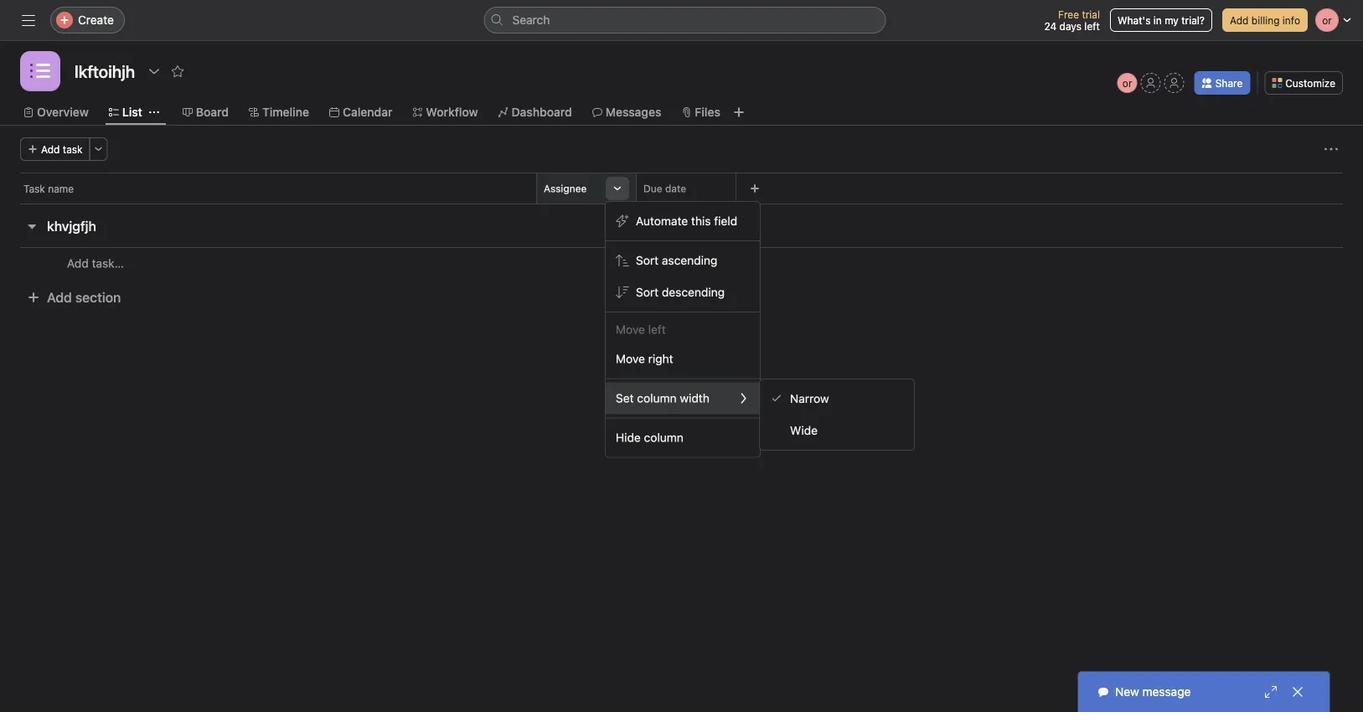 Task type: vqa. For each thing, say whether or not it's contained in the screenshot.
top Move
yes



Task type: locate. For each thing, give the bounding box(es) containing it.
column
[[637, 391, 677, 405], [644, 431, 684, 445]]

create button
[[50, 7, 125, 34]]

narrow
[[791, 392, 830, 406]]

add left the 'task'
[[41, 143, 60, 155]]

what's in my trial?
[[1118, 14, 1205, 26]]

add field image
[[750, 184, 760, 194]]

sort
[[636, 254, 659, 267], [636, 285, 659, 299]]

dashboard link
[[498, 103, 572, 122]]

name
[[48, 183, 74, 194]]

due date
[[644, 183, 687, 194]]

0 vertical spatial sort
[[636, 254, 659, 267]]

column right the set
[[637, 391, 677, 405]]

task…
[[92, 257, 124, 270]]

calendar
[[343, 105, 393, 119]]

add a task to this section image
[[105, 220, 118, 233]]

0 horizontal spatial left
[[649, 323, 666, 337]]

1 sort from the top
[[636, 254, 659, 267]]

1 vertical spatial column
[[644, 431, 684, 445]]

add for add section
[[47, 290, 72, 306]]

row containing task name
[[0, 173, 1364, 204]]

column for hide
[[644, 431, 684, 445]]

None text field
[[70, 56, 139, 86]]

left
[[1085, 20, 1101, 32], [649, 323, 666, 337]]

expand sidebar image
[[22, 13, 35, 27]]

0 vertical spatial move
[[616, 323, 645, 337]]

1 vertical spatial left
[[649, 323, 666, 337]]

what's in my trial? button
[[1111, 8, 1213, 32]]

1 vertical spatial move
[[616, 352, 645, 366]]

add task… button
[[67, 254, 124, 273]]

share button
[[1195, 71, 1251, 95]]

2 move from the top
[[616, 352, 645, 366]]

row
[[0, 173, 1364, 204], [20, 203, 1344, 205]]

move
[[616, 323, 645, 337], [616, 352, 645, 366]]

add billing info button
[[1223, 8, 1309, 32]]

info
[[1283, 14, 1301, 26]]

add for add billing info
[[1231, 14, 1249, 26]]

trial
[[1083, 8, 1101, 20]]

hide column
[[616, 431, 684, 445]]

sort down automate
[[636, 254, 659, 267]]

add for add task…
[[67, 257, 89, 270]]

ascending
[[662, 254, 718, 267]]

more actions image
[[94, 144, 104, 154]]

billing
[[1252, 14, 1281, 26]]

add section button
[[20, 283, 128, 313]]

new message
[[1116, 685, 1192, 699]]

overview
[[37, 105, 89, 119]]

move up move right
[[616, 323, 645, 337]]

add left task…
[[67, 257, 89, 270]]

2 sort from the top
[[636, 285, 659, 299]]

task
[[23, 183, 45, 194]]

files link
[[682, 103, 721, 122]]

row up automate this field
[[0, 173, 1364, 204]]

left right days
[[1085, 20, 1101, 32]]

sort ascending
[[636, 254, 718, 267]]

add
[[1231, 14, 1249, 26], [41, 143, 60, 155], [67, 257, 89, 270], [47, 290, 72, 306]]

add inside button
[[67, 257, 89, 270]]

this
[[692, 214, 711, 228]]

sort descending
[[636, 285, 725, 299]]

customize button
[[1265, 71, 1344, 95]]

add task…
[[67, 257, 124, 270]]

column right hide
[[644, 431, 684, 445]]

sort for sort ascending
[[636, 254, 659, 267]]

create
[[78, 13, 114, 27]]

search list box
[[484, 7, 887, 34]]

days
[[1060, 20, 1082, 32]]

move left right
[[616, 352, 645, 366]]

free trial 24 days left
[[1045, 8, 1101, 32]]

column inside menu item
[[637, 391, 677, 405]]

1 move from the top
[[616, 323, 645, 337]]

trial?
[[1182, 14, 1205, 26]]

add for add task
[[41, 143, 60, 155]]

workflow link
[[413, 103, 478, 122]]

left up right
[[649, 323, 666, 337]]

move inside menu item
[[616, 323, 645, 337]]

sort up move left
[[636, 285, 659, 299]]

in
[[1154, 14, 1163, 26]]

left inside menu item
[[649, 323, 666, 337]]

0 vertical spatial left
[[1085, 20, 1101, 32]]

assignee
[[544, 183, 587, 194]]

messages link
[[592, 103, 662, 122]]

expand new message image
[[1265, 686, 1278, 699]]

add left section
[[47, 290, 72, 306]]

add task button
[[20, 137, 90, 161]]

1 horizontal spatial left
[[1085, 20, 1101, 32]]

add task… row
[[0, 247, 1364, 279]]

add left billing
[[1231, 14, 1249, 26]]

0 vertical spatial column
[[637, 391, 677, 405]]

1 vertical spatial sort
[[636, 285, 659, 299]]



Task type: describe. For each thing, give the bounding box(es) containing it.
add tab image
[[733, 106, 746, 119]]

timeline link
[[249, 103, 309, 122]]

move for move left
[[616, 323, 645, 337]]

tab actions image
[[149, 107, 159, 117]]

move left
[[616, 323, 666, 337]]

move left menu item
[[606, 316, 760, 343]]

sort for sort descending
[[636, 285, 659, 299]]

khvjgfjh button
[[47, 211, 96, 241]]

messages
[[606, 105, 662, 119]]

files
[[695, 105, 721, 119]]

timeline
[[262, 105, 309, 119]]

or
[[1123, 77, 1133, 89]]

list
[[122, 105, 142, 119]]

24
[[1045, 20, 1057, 32]]

collapse task list for this section image
[[25, 220, 39, 233]]

list image
[[30, 61, 50, 81]]

set column width menu item
[[606, 383, 760, 415]]

close image
[[1292, 686, 1305, 699]]

search
[[513, 13, 550, 27]]

board
[[196, 105, 229, 119]]

dashboard
[[512, 105, 572, 119]]

automate this field
[[636, 214, 738, 228]]

due
[[644, 183, 663, 194]]

date
[[666, 183, 687, 194]]

task
[[63, 143, 83, 155]]

more actions image
[[1325, 143, 1339, 156]]

share
[[1216, 77, 1243, 89]]

move right
[[616, 352, 674, 366]]

add to starred image
[[171, 65, 185, 78]]

set
[[616, 391, 634, 405]]

or button
[[1118, 73, 1138, 93]]

free
[[1059, 8, 1080, 20]]

show options image
[[613, 184, 623, 194]]

add task
[[41, 143, 83, 155]]

workflow
[[426, 105, 478, 119]]

automate
[[636, 214, 688, 228]]

add section
[[47, 290, 121, 306]]

show options image
[[148, 65, 161, 78]]

my
[[1165, 14, 1179, 26]]

move for move right
[[616, 352, 645, 366]]

list link
[[109, 103, 142, 122]]

column for set
[[637, 391, 677, 405]]

add billing info
[[1231, 14, 1301, 26]]

hide
[[616, 431, 641, 445]]

customize
[[1286, 77, 1336, 89]]

search button
[[484, 7, 887, 34]]

width
[[680, 391, 710, 405]]

field
[[714, 214, 738, 228]]

section
[[75, 290, 121, 306]]

right
[[649, 352, 674, 366]]

descending
[[662, 285, 725, 299]]

wide
[[791, 424, 818, 438]]

calendar link
[[329, 103, 393, 122]]

row down date at the top of the page
[[20, 203, 1344, 205]]

board link
[[183, 103, 229, 122]]

left inside free trial 24 days left
[[1085, 20, 1101, 32]]

task name
[[23, 183, 74, 194]]

what's
[[1118, 14, 1151, 26]]

set column width
[[616, 391, 710, 405]]

overview link
[[23, 103, 89, 122]]

khvjgfjh
[[47, 218, 96, 234]]



